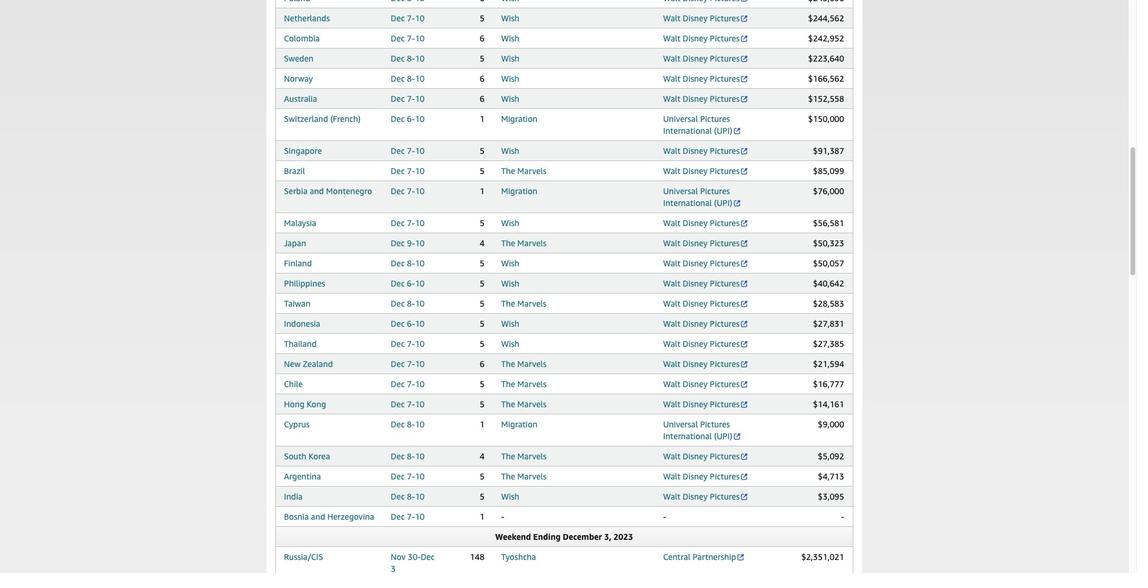 Task type: locate. For each thing, give the bounding box(es) containing it.
1 universal pictures international (upi) from the top
[[663, 114, 733, 136]]

6 8- from the top
[[407, 451, 415, 462]]

3 the marvels link from the top
[[501, 299, 547, 309]]

7- for thailand
[[407, 339, 415, 349]]

4 walt disney pictures link from the top
[[663, 73, 749, 84]]

norway
[[284, 73, 313, 84]]

disney for $28,583
[[683, 299, 708, 309]]

1 5 from the top
[[480, 13, 485, 23]]

pictures
[[710, 13, 740, 23], [710, 33, 740, 43], [710, 53, 740, 63], [710, 73, 740, 84], [710, 94, 740, 104], [700, 114, 730, 124], [710, 146, 740, 156], [710, 166, 740, 176], [700, 186, 730, 196], [710, 218, 740, 228], [710, 238, 740, 248], [710, 258, 740, 268], [710, 278, 740, 289], [710, 299, 740, 309], [710, 319, 740, 329], [710, 339, 740, 349], [710, 359, 740, 369], [710, 379, 740, 389], [710, 399, 740, 409], [700, 419, 730, 430], [710, 451, 740, 462], [710, 472, 740, 482], [710, 492, 740, 502]]

walt disney pictures link for $4,713
[[663, 472, 749, 482]]

0 vertical spatial and
[[310, 186, 324, 196]]

8 dec 7-10 link from the top
[[391, 339, 425, 349]]

5 the marvels link from the top
[[501, 379, 547, 389]]

marvels for argentina
[[518, 472, 547, 482]]

disney for $223,640
[[683, 53, 708, 63]]

5 5 from the top
[[480, 218, 485, 228]]

dec for chile
[[391, 379, 405, 389]]

dec 8-10 link for norway
[[391, 73, 425, 84]]

malaysia
[[284, 218, 316, 228]]

10 for switzerland (french)
[[415, 114, 425, 124]]

0 vertical spatial migration link
[[501, 114, 538, 124]]

international for $150,000
[[663, 126, 712, 136]]

2 migration from the top
[[501, 186, 538, 196]]

dec 8-10 for india
[[391, 492, 425, 502]]

switzerland (french) link
[[284, 114, 361, 124]]

10 for hong kong
[[415, 399, 425, 409]]

0 vertical spatial dec 6-10 link
[[391, 114, 425, 124]]

the marvels for new zealand
[[501, 359, 547, 369]]

(upi)
[[714, 126, 733, 136], [714, 198, 733, 208], [714, 431, 733, 441]]

wish link for norway
[[501, 73, 520, 84]]

1 the marvels from the top
[[501, 166, 547, 176]]

1 vertical spatial 4
[[480, 451, 485, 462]]

dec 7-10 for singapore
[[391, 146, 425, 156]]

disney for $4,713
[[683, 472, 708, 482]]

disney for $244,562
[[683, 13, 708, 23]]

6 walt disney pictures link from the top
[[663, 146, 749, 156]]

8- for taiwan
[[407, 299, 415, 309]]

dec 7-10 for bosnia and herzegovina
[[391, 512, 425, 522]]

10 for sweden
[[415, 53, 425, 63]]

17 10 from the top
[[415, 359, 425, 369]]

0 vertical spatial dec 6-10
[[391, 114, 425, 124]]

- up 'central'
[[663, 512, 667, 522]]

the marvels for hong kong
[[501, 399, 547, 409]]

4 10 from the top
[[415, 73, 425, 84]]

1 walt disney pictures link from the top
[[663, 13, 749, 23]]

walt disney pictures for $223,640
[[663, 53, 740, 63]]

walt disney pictures for $28,583
[[663, 299, 740, 309]]

walt disney pictures link
[[663, 13, 749, 23], [663, 33, 749, 43], [663, 53, 749, 63], [663, 73, 749, 84], [663, 94, 749, 104], [663, 146, 749, 156], [663, 166, 749, 176], [663, 218, 749, 228], [663, 238, 749, 248], [663, 258, 749, 268], [663, 278, 749, 289], [663, 299, 749, 309], [663, 319, 749, 329], [663, 339, 749, 349], [663, 359, 749, 369], [663, 379, 749, 389], [663, 399, 749, 409], [663, 451, 749, 462], [663, 472, 749, 482], [663, 492, 749, 502]]

migration link for dec 7-10
[[501, 186, 538, 196]]

8 walt disney pictures link from the top
[[663, 218, 749, 228]]

6 wish link from the top
[[501, 146, 520, 156]]

7 10 from the top
[[415, 146, 425, 156]]

walt disney pictures for $3,095
[[663, 492, 740, 502]]

2023
[[614, 532, 633, 542]]

1 vertical spatial universal pictures international (upi) link
[[663, 186, 742, 208]]

and right "serbia"
[[310, 186, 324, 196]]

walt disney pictures for $4,713
[[663, 472, 740, 482]]

1 vertical spatial (upi)
[[714, 198, 733, 208]]

disney for $152,558
[[683, 94, 708, 104]]

- down $3,095
[[841, 512, 845, 522]]

18 disney from the top
[[683, 451, 708, 462]]

3 disney from the top
[[683, 53, 708, 63]]

9 dec 7-10 from the top
[[391, 359, 425, 369]]

new
[[284, 359, 301, 369]]

migration for dec 7-10
[[501, 186, 538, 196]]

dec 7-10 link for serbia and montenegro
[[391, 186, 425, 196]]

serbia and montenegro
[[284, 186, 372, 196]]

9 walt disney pictures link from the top
[[663, 238, 749, 248]]

12 walt disney pictures link from the top
[[663, 299, 749, 309]]

7 the marvels from the top
[[501, 451, 547, 462]]

and right bosnia
[[311, 512, 325, 522]]

2 dec 8-10 link from the top
[[391, 73, 425, 84]]

serbia
[[284, 186, 308, 196]]

2 walt from the top
[[663, 33, 681, 43]]

dec inside nov 30-dec 3
[[421, 552, 435, 562]]

16 walt from the top
[[663, 379, 681, 389]]

dec 7-10
[[391, 13, 425, 23], [391, 33, 425, 43], [391, 94, 425, 104], [391, 146, 425, 156], [391, 166, 425, 176], [391, 186, 425, 196], [391, 218, 425, 228], [391, 339, 425, 349], [391, 359, 425, 369], [391, 379, 425, 389], [391, 399, 425, 409], [391, 472, 425, 482], [391, 512, 425, 522]]

8 7- from the top
[[407, 339, 415, 349]]

0 vertical spatial 6-
[[407, 114, 415, 124]]

5 wish from the top
[[501, 94, 520, 104]]

walt for $85,099
[[663, 166, 681, 176]]

21 10 from the top
[[415, 451, 425, 462]]

3 8- from the top
[[407, 258, 415, 268]]

universal for $76,000
[[663, 186, 698, 196]]

8 the from the top
[[501, 472, 515, 482]]

3 migration link from the top
[[501, 419, 538, 430]]

international
[[663, 126, 712, 136], [663, 198, 712, 208], [663, 431, 712, 441]]

4 the marvels from the top
[[501, 359, 547, 369]]

10 for japan
[[415, 238, 425, 248]]

walt disney pictures link for $50,323
[[663, 238, 749, 248]]

2 1 from the top
[[480, 186, 485, 196]]

wish link for indonesia
[[501, 319, 520, 329]]

2 vertical spatial dec 6-10 link
[[391, 319, 425, 329]]

8- for norway
[[407, 73, 415, 84]]

walt disney pictures for $5,092
[[663, 451, 740, 462]]

migration
[[501, 114, 538, 124], [501, 186, 538, 196], [501, 419, 538, 430]]

2 vertical spatial 6-
[[407, 319, 415, 329]]

2 vertical spatial international
[[663, 431, 712, 441]]

10 for norway
[[415, 73, 425, 84]]

disney
[[683, 13, 708, 23], [683, 33, 708, 43], [683, 53, 708, 63], [683, 73, 708, 84], [683, 94, 708, 104], [683, 146, 708, 156], [683, 166, 708, 176], [683, 218, 708, 228], [683, 238, 708, 248], [683, 258, 708, 268], [683, 278, 708, 289], [683, 299, 708, 309], [683, 319, 708, 329], [683, 339, 708, 349], [683, 359, 708, 369], [683, 379, 708, 389], [683, 399, 708, 409], [683, 451, 708, 462], [683, 472, 708, 482], [683, 492, 708, 502]]

0 vertical spatial universal
[[663, 114, 698, 124]]

0 vertical spatial 4
[[480, 238, 485, 248]]

pictures for $91,387
[[710, 146, 740, 156]]

universal pictures international (upi) for $150,000
[[663, 114, 733, 136]]

4 for dec 8-10
[[480, 451, 485, 462]]

0 horizontal spatial -
[[501, 512, 505, 522]]

cyprus link
[[284, 419, 310, 430]]

3 marvels from the top
[[518, 299, 547, 309]]

the
[[501, 166, 515, 176], [501, 238, 515, 248], [501, 299, 515, 309], [501, 359, 515, 369], [501, 379, 515, 389], [501, 399, 515, 409], [501, 451, 515, 462], [501, 472, 515, 482]]

$28,583
[[813, 299, 845, 309]]

norway link
[[284, 73, 313, 84]]

11 10 from the top
[[415, 238, 425, 248]]

marvels
[[518, 166, 547, 176], [518, 238, 547, 248], [518, 299, 547, 309], [518, 359, 547, 369], [518, 379, 547, 389], [518, 399, 547, 409], [518, 451, 547, 462], [518, 472, 547, 482]]

1 marvels from the top
[[518, 166, 547, 176]]

1 8- from the top
[[407, 53, 415, 63]]

16 walt disney pictures link from the top
[[663, 379, 749, 389]]

netherlands link
[[284, 13, 330, 23]]

sweden link
[[284, 53, 314, 63]]

2 international from the top
[[663, 198, 712, 208]]

0 vertical spatial universal pictures international (upi) link
[[663, 114, 742, 136]]

7-
[[407, 13, 415, 23], [407, 33, 415, 43], [407, 94, 415, 104], [407, 146, 415, 156], [407, 166, 415, 176], [407, 186, 415, 196], [407, 218, 415, 228], [407, 339, 415, 349], [407, 359, 415, 369], [407, 379, 415, 389], [407, 399, 415, 409], [407, 472, 415, 482], [407, 512, 415, 522]]

1 disney from the top
[[683, 13, 708, 23]]

walt for $223,640
[[663, 53, 681, 63]]

10 10 from the top
[[415, 218, 425, 228]]

migration for dec 8-10
[[501, 419, 538, 430]]

3 6- from the top
[[407, 319, 415, 329]]

the marvels link
[[501, 166, 547, 176], [501, 238, 547, 248], [501, 299, 547, 309], [501, 359, 547, 369], [501, 379, 547, 389], [501, 399, 547, 409], [501, 451, 547, 462], [501, 472, 547, 482]]

dec 8-10 for cyprus
[[391, 419, 425, 430]]

6 for colombia
[[480, 33, 485, 43]]

$40,642
[[813, 278, 845, 289]]

14 walt disney pictures link from the top
[[663, 339, 749, 349]]

walt disney pictures
[[663, 13, 740, 23], [663, 33, 740, 43], [663, 53, 740, 63], [663, 73, 740, 84], [663, 94, 740, 104], [663, 146, 740, 156], [663, 166, 740, 176], [663, 218, 740, 228], [663, 238, 740, 248], [663, 258, 740, 268], [663, 278, 740, 289], [663, 299, 740, 309], [663, 319, 740, 329], [663, 339, 740, 349], [663, 359, 740, 369], [663, 379, 740, 389], [663, 399, 740, 409], [663, 451, 740, 462], [663, 472, 740, 482], [663, 492, 740, 502]]

0 vertical spatial (upi)
[[714, 126, 733, 136]]

2 vertical spatial universal pictures international (upi)
[[663, 419, 733, 441]]

marvels for chile
[[518, 379, 547, 389]]

central partnership
[[663, 552, 737, 562]]

dec for taiwan
[[391, 299, 405, 309]]

dec for serbia and montenegro
[[391, 186, 405, 196]]

2 vertical spatial migration
[[501, 419, 538, 430]]

12 disney from the top
[[683, 299, 708, 309]]

1 vertical spatial dec 6-10
[[391, 278, 425, 289]]

9 wish from the top
[[501, 278, 520, 289]]

5 walt disney pictures from the top
[[663, 94, 740, 104]]

1 the from the top
[[501, 166, 515, 176]]

2 disney from the top
[[683, 33, 708, 43]]

2 vertical spatial (upi)
[[714, 431, 733, 441]]

the marvels link for chile
[[501, 379, 547, 389]]

3 universal pictures international (upi) from the top
[[663, 419, 733, 441]]

walt for $28,583
[[663, 299, 681, 309]]

hong
[[284, 399, 305, 409]]

1 vertical spatial universal
[[663, 186, 698, 196]]

walt for $27,831
[[663, 319, 681, 329]]

dec
[[391, 13, 405, 23], [391, 33, 405, 43], [391, 53, 405, 63], [391, 73, 405, 84], [391, 94, 405, 104], [391, 114, 405, 124], [391, 146, 405, 156], [391, 166, 405, 176], [391, 186, 405, 196], [391, 218, 405, 228], [391, 238, 405, 248], [391, 258, 405, 268], [391, 278, 405, 289], [391, 299, 405, 309], [391, 319, 405, 329], [391, 339, 405, 349], [391, 359, 405, 369], [391, 379, 405, 389], [391, 399, 405, 409], [391, 419, 405, 430], [391, 451, 405, 462], [391, 472, 405, 482], [391, 492, 405, 502], [391, 512, 405, 522], [421, 552, 435, 562]]

dec 8-10 link for south korea
[[391, 451, 425, 462]]

2 vertical spatial universal pictures international (upi) link
[[663, 419, 742, 441]]

4 the marvels link from the top
[[501, 359, 547, 369]]

central
[[663, 552, 691, 562]]

7 5 from the top
[[480, 278, 485, 289]]

2 8- from the top
[[407, 73, 415, 84]]

chile link
[[284, 379, 303, 389]]

2 vertical spatial dec 6-10
[[391, 319, 425, 329]]

dec for hong kong
[[391, 399, 405, 409]]

the for argentina
[[501, 472, 515, 482]]

17 walt from the top
[[663, 399, 681, 409]]

1 vertical spatial dec 6-10 link
[[391, 278, 425, 289]]

9 wish link from the top
[[501, 278, 520, 289]]

tyoshcha link
[[501, 552, 536, 562]]

0 vertical spatial international
[[663, 126, 712, 136]]

migration link
[[501, 114, 538, 124], [501, 186, 538, 196], [501, 419, 538, 430]]

1 wish link from the top
[[501, 13, 520, 23]]

18 walt disney pictures link from the top
[[663, 451, 749, 462]]

hong kong
[[284, 399, 326, 409]]

walt
[[663, 13, 681, 23], [663, 33, 681, 43], [663, 53, 681, 63], [663, 73, 681, 84], [663, 94, 681, 104], [663, 146, 681, 156], [663, 166, 681, 176], [663, 218, 681, 228], [663, 238, 681, 248], [663, 258, 681, 268], [663, 278, 681, 289], [663, 299, 681, 309], [663, 319, 681, 329], [663, 339, 681, 349], [663, 359, 681, 369], [663, 379, 681, 389], [663, 399, 681, 409], [663, 451, 681, 462], [663, 472, 681, 482], [663, 492, 681, 502]]

10 dec 7-10 link from the top
[[391, 379, 425, 389]]

colombia
[[284, 33, 320, 43]]

walt disney pictures link for $242,952
[[663, 33, 749, 43]]

1 dec 8-10 from the top
[[391, 53, 425, 63]]

5 for philippines
[[480, 278, 485, 289]]

colombia link
[[284, 33, 320, 43]]

1 vertical spatial migration
[[501, 186, 538, 196]]

philippines
[[284, 278, 325, 289]]

- up weekend
[[501, 512, 505, 522]]

1 horizontal spatial -
[[663, 512, 667, 522]]

the marvels link for argentina
[[501, 472, 547, 482]]

wish link for colombia
[[501, 33, 520, 43]]

1 1 from the top
[[480, 114, 485, 124]]

dec for australia
[[391, 94, 405, 104]]

5 walt from the top
[[663, 94, 681, 104]]

18 10 from the top
[[415, 379, 425, 389]]

$16,777
[[813, 379, 845, 389]]

1 vertical spatial 6-
[[407, 278, 415, 289]]

2 the marvels from the top
[[501, 238, 547, 248]]

disney for $27,831
[[683, 319, 708, 329]]

dec 7-10 link for thailand
[[391, 339, 425, 349]]

pictures for $166,562
[[710, 73, 740, 84]]

7 the from the top
[[501, 451, 515, 462]]

6 dec 7-10 link from the top
[[391, 186, 425, 196]]

20 walt disney pictures from the top
[[663, 492, 740, 502]]

8 marvels from the top
[[518, 472, 547, 482]]

12 wish from the top
[[501, 492, 520, 502]]

6-
[[407, 114, 415, 124], [407, 278, 415, 289], [407, 319, 415, 329]]

3 dec 6-10 from the top
[[391, 319, 425, 329]]

5 walt disney pictures link from the top
[[663, 94, 749, 104]]

taiwan
[[284, 299, 311, 309]]

1 6- from the top
[[407, 114, 415, 124]]

walt for $21,594
[[663, 359, 681, 369]]

1 vertical spatial and
[[311, 512, 325, 522]]

6 wish from the top
[[501, 146, 520, 156]]

1 vertical spatial universal pictures international (upi)
[[663, 186, 733, 208]]

new zealand
[[284, 359, 333, 369]]

(upi) for $76,000
[[714, 198, 733, 208]]

5 the marvels from the top
[[501, 379, 547, 389]]

1 for serbia and montenegro
[[480, 186, 485, 196]]

universal
[[663, 114, 698, 124], [663, 186, 698, 196], [663, 419, 698, 430]]

the marvels
[[501, 166, 547, 176], [501, 238, 547, 248], [501, 299, 547, 309], [501, 359, 547, 369], [501, 379, 547, 389], [501, 399, 547, 409], [501, 451, 547, 462], [501, 472, 547, 482]]

universal pictures international (upi)
[[663, 114, 733, 136], [663, 186, 733, 208], [663, 419, 733, 441]]

16 disney from the top
[[683, 379, 708, 389]]

1 vertical spatial migration link
[[501, 186, 538, 196]]

-
[[501, 512, 505, 522], [663, 512, 667, 522], [841, 512, 845, 522]]

7 the marvels link from the top
[[501, 451, 547, 462]]

3 the from the top
[[501, 299, 515, 309]]

2 horizontal spatial -
[[841, 512, 845, 522]]

4 dec 8-10 from the top
[[391, 299, 425, 309]]

dec 8-10 link for sweden
[[391, 53, 425, 63]]

dec 7-10 link
[[391, 13, 425, 23], [391, 33, 425, 43], [391, 94, 425, 104], [391, 146, 425, 156], [391, 166, 425, 176], [391, 186, 425, 196], [391, 218, 425, 228], [391, 339, 425, 349], [391, 359, 425, 369], [391, 379, 425, 389], [391, 399, 425, 409], [391, 472, 425, 482], [391, 512, 425, 522]]

australia
[[284, 94, 317, 104]]

13 walt disney pictures from the top
[[663, 319, 740, 329]]

7- for malaysia
[[407, 218, 415, 228]]

argentina
[[284, 472, 321, 482]]

taiwan link
[[284, 299, 311, 309]]

wish link
[[501, 13, 520, 23], [501, 33, 520, 43], [501, 53, 520, 63], [501, 73, 520, 84], [501, 94, 520, 104], [501, 146, 520, 156], [501, 218, 520, 228], [501, 258, 520, 268], [501, 278, 520, 289], [501, 319, 520, 329], [501, 339, 520, 349], [501, 492, 520, 502]]

0 vertical spatial universal pictures international (upi)
[[663, 114, 733, 136]]

dec for philippines
[[391, 278, 405, 289]]

dec for new zealand
[[391, 359, 405, 369]]

dec 6-10 link
[[391, 114, 425, 124], [391, 278, 425, 289], [391, 319, 425, 329]]

wish
[[501, 13, 520, 23], [501, 33, 520, 43], [501, 53, 520, 63], [501, 73, 520, 84], [501, 94, 520, 104], [501, 146, 520, 156], [501, 218, 520, 228], [501, 258, 520, 268], [501, 278, 520, 289], [501, 319, 520, 329], [501, 339, 520, 349], [501, 492, 520, 502]]

1
[[480, 114, 485, 124], [480, 186, 485, 196], [480, 419, 485, 430], [480, 512, 485, 522]]

1 vertical spatial international
[[663, 198, 712, 208]]

2 7- from the top
[[407, 33, 415, 43]]

new zealand link
[[284, 359, 333, 369]]

hong kong link
[[284, 399, 326, 409]]

dec 8-10 for sweden
[[391, 53, 425, 63]]

2 vertical spatial migration link
[[501, 419, 538, 430]]

$50,323
[[813, 238, 845, 248]]

universal pictures international (upi) link
[[663, 114, 742, 136], [663, 186, 742, 208], [663, 419, 742, 441]]

universal pictures international (upi) for $9,000
[[663, 419, 733, 441]]

11 wish link from the top
[[501, 339, 520, 349]]

argentina link
[[284, 472, 321, 482]]

19 walt from the top
[[663, 472, 681, 482]]

zealand
[[303, 359, 333, 369]]

7- for netherlands
[[407, 13, 415, 23]]

and for serbia
[[310, 186, 324, 196]]

11 disney from the top
[[683, 278, 708, 289]]

the for south korea
[[501, 451, 515, 462]]

2 vertical spatial universal
[[663, 419, 698, 430]]

dec 8-10 for south korea
[[391, 451, 425, 462]]

$242,952
[[809, 33, 845, 43]]

6 walt disney pictures from the top
[[663, 146, 740, 156]]

philippines link
[[284, 278, 325, 289]]

7 wish from the top
[[501, 218, 520, 228]]

indonesia link
[[284, 319, 320, 329]]

dec 7-10 for brazil
[[391, 166, 425, 176]]

the for japan
[[501, 238, 515, 248]]

16 10 from the top
[[415, 339, 425, 349]]

3 walt from the top
[[663, 53, 681, 63]]

5
[[480, 13, 485, 23], [480, 53, 485, 63], [480, 146, 485, 156], [480, 166, 485, 176], [480, 218, 485, 228], [480, 258, 485, 268], [480, 278, 485, 289], [480, 299, 485, 309], [480, 319, 485, 329], [480, 339, 485, 349], [480, 379, 485, 389], [480, 399, 485, 409], [480, 472, 485, 482], [480, 492, 485, 502]]

walt disney pictures link for $3,095
[[663, 492, 749, 502]]

0 vertical spatial migration
[[501, 114, 538, 124]]

walt disney pictures for $27,385
[[663, 339, 740, 349]]

1 wish from the top
[[501, 13, 520, 23]]

1 migration from the top
[[501, 114, 538, 124]]

dec 7-10 for netherlands
[[391, 13, 425, 23]]

dec for bosnia and herzegovina
[[391, 512, 405, 522]]

6 marvels from the top
[[518, 399, 547, 409]]

20 walt from the top
[[663, 492, 681, 502]]

4
[[480, 238, 485, 248], [480, 451, 485, 462]]

7- for bosnia and herzegovina
[[407, 512, 415, 522]]

dec 7-10 link for colombia
[[391, 33, 425, 43]]

pictures for $244,562
[[710, 13, 740, 23]]

8- for cyprus
[[407, 419, 415, 430]]

12 5 from the top
[[480, 399, 485, 409]]

4 marvels from the top
[[518, 359, 547, 369]]

the for taiwan
[[501, 299, 515, 309]]

9 disney from the top
[[683, 238, 708, 248]]

8 dec 7-10 from the top
[[391, 339, 425, 349]]

2 dec 8-10 from the top
[[391, 73, 425, 84]]

10 for india
[[415, 492, 425, 502]]

7 walt from the top
[[663, 166, 681, 176]]

2 wish from the top
[[501, 33, 520, 43]]

24 10 from the top
[[415, 512, 425, 522]]



Task type: describe. For each thing, give the bounding box(es) containing it.
1 for bosnia and herzegovina
[[480, 512, 485, 522]]

walt disney pictures for $244,562
[[663, 13, 740, 23]]

dec for cyprus
[[391, 419, 405, 430]]

the marvels link for hong kong
[[501, 399, 547, 409]]

dec 7-10 for thailand
[[391, 339, 425, 349]]

$5,092
[[818, 451, 845, 462]]

8- for finland
[[407, 258, 415, 268]]

walt for $91,387
[[663, 146, 681, 156]]

$3,095
[[818, 492, 845, 502]]

disney for $27,385
[[683, 339, 708, 349]]

5 for brazil
[[480, 166, 485, 176]]

$50,057
[[813, 258, 845, 268]]

dec 8-10 link for finland
[[391, 258, 425, 268]]

pictures for $242,952
[[710, 33, 740, 43]]

singapore
[[284, 146, 322, 156]]

dec 6-10 link for philippines
[[391, 278, 425, 289]]

nov
[[391, 552, 406, 562]]

nov 30-dec 3
[[391, 552, 435, 574]]

$91,387
[[813, 146, 845, 156]]

$150,000
[[809, 114, 845, 124]]

walt disney pictures link for $14,161
[[663, 399, 749, 409]]

wish link for philippines
[[501, 278, 520, 289]]

dec 6-10 link for indonesia
[[391, 319, 425, 329]]

7- for australia
[[407, 94, 415, 104]]

dec 8-10 link for taiwan
[[391, 299, 425, 309]]

dec 9-10 link
[[391, 238, 425, 248]]

$85,099
[[813, 166, 845, 176]]

10 for malaysia
[[415, 218, 425, 228]]

migration link for dec 8-10
[[501, 419, 538, 430]]

5 for argentina
[[480, 472, 485, 482]]

marvels for hong kong
[[518, 399, 547, 409]]

dec 6-10 for philippines
[[391, 278, 425, 289]]

weekend ending december 3, 2023
[[495, 532, 633, 542]]

walt disney pictures link for $16,777
[[663, 379, 749, 389]]

walt for $16,777
[[663, 379, 681, 389]]

6- for indonesia
[[407, 319, 415, 329]]

pictures for $5,092
[[710, 451, 740, 462]]

india
[[284, 492, 303, 502]]

australia link
[[284, 94, 317, 104]]

$166,562
[[809, 73, 845, 84]]

walt for $50,057
[[663, 258, 681, 268]]

$27,831
[[813, 319, 845, 329]]

10 for netherlands
[[415, 13, 425, 23]]

south korea
[[284, 451, 330, 462]]

japan link
[[284, 238, 306, 248]]

30-
[[408, 552, 421, 562]]

2 - from the left
[[663, 512, 667, 522]]

$9,000
[[818, 419, 845, 430]]

nov 30-dec 3 link
[[391, 552, 435, 574]]

wish for colombia
[[501, 33, 520, 43]]

montenegro
[[326, 186, 372, 196]]

bosnia
[[284, 512, 309, 522]]

bosnia and herzegovina link
[[284, 512, 374, 522]]

$56,581
[[813, 218, 845, 228]]

$152,558
[[809, 94, 845, 104]]

pictures for $4,713
[[710, 472, 740, 482]]

switzerland
[[284, 114, 328, 124]]

disney for $14,161
[[683, 399, 708, 409]]

10 for australia
[[415, 94, 425, 104]]

3 - from the left
[[841, 512, 845, 522]]

walt for $244,562
[[663, 13, 681, 23]]

$14,161
[[813, 399, 845, 409]]

ending
[[533, 532, 561, 542]]

pictures for $14,161
[[710, 399, 740, 409]]

netherlands
[[284, 13, 330, 23]]

(french)
[[330, 114, 361, 124]]

dec 9-10
[[391, 238, 425, 248]]

sweden
[[284, 53, 314, 63]]

disney for $40,642
[[683, 278, 708, 289]]

dec for india
[[391, 492, 405, 502]]

universal for $150,000
[[663, 114, 698, 124]]

dec 7-10 link for singapore
[[391, 146, 425, 156]]

russia/cis link
[[284, 552, 323, 562]]

10 for new zealand
[[415, 359, 425, 369]]

148
[[470, 552, 485, 562]]

dec 7-10 for hong kong
[[391, 399, 425, 409]]

10 for south korea
[[415, 451, 425, 462]]

walt disney pictures link for $5,092
[[663, 451, 749, 462]]

japan
[[284, 238, 306, 248]]

finland
[[284, 258, 312, 268]]

1 - from the left
[[501, 512, 505, 522]]

brazil link
[[284, 166, 305, 176]]

walt for $14,161
[[663, 399, 681, 409]]

dec 7-10 link for chile
[[391, 379, 425, 389]]

universal pictures international (upi) link for $150,000
[[663, 114, 742, 136]]

$2,351,021
[[802, 552, 845, 562]]

tyoshcha
[[501, 552, 536, 562]]

wish link for malaysia
[[501, 218, 520, 228]]

the marvels for taiwan
[[501, 299, 547, 309]]

walt for $56,581
[[663, 218, 681, 228]]

central partnership link
[[663, 552, 745, 562]]

dec 7-10 link for new zealand
[[391, 359, 425, 369]]

pictures for $40,642
[[710, 278, 740, 289]]

thailand link
[[284, 339, 317, 349]]

walt disney pictures link for $91,387
[[663, 146, 749, 156]]

wish link for india
[[501, 492, 520, 502]]

migration for dec 6-10
[[501, 114, 538, 124]]

cyprus
[[284, 419, 310, 430]]

south
[[284, 451, 306, 462]]

universal pictures international (upi) link for $76,000
[[663, 186, 742, 208]]

7- for hong kong
[[407, 399, 415, 409]]

$76,000
[[813, 186, 845, 196]]

walt disney pictures for $166,562
[[663, 73, 740, 84]]

dec for colombia
[[391, 33, 405, 43]]

$27,385
[[813, 339, 845, 349]]

indonesia
[[284, 319, 320, 329]]

the marvels link for japan
[[501, 238, 547, 248]]

switzerland (french)
[[284, 114, 361, 124]]

the for chile
[[501, 379, 515, 389]]

walt disney pictures for $152,558
[[663, 94, 740, 104]]

finland link
[[284, 258, 312, 268]]

wish link for finland
[[501, 258, 520, 268]]

the marvels for brazil
[[501, 166, 547, 176]]

universal pictures international (upi) for $76,000
[[663, 186, 733, 208]]

walt disney pictures for $16,777
[[663, 379, 740, 389]]

9-
[[407, 238, 415, 248]]

3
[[391, 564, 396, 574]]

kong
[[307, 399, 326, 409]]

disney for $21,594
[[683, 359, 708, 369]]

chile
[[284, 379, 303, 389]]

the for brazil
[[501, 166, 515, 176]]

india link
[[284, 492, 303, 502]]

the marvels for argentina
[[501, 472, 547, 482]]

5 for finland
[[480, 258, 485, 268]]

pictures for $21,594
[[710, 359, 740, 369]]

$21,594
[[813, 359, 845, 369]]

malaysia link
[[284, 218, 316, 228]]

serbia and montenegro link
[[284, 186, 372, 196]]

pictures for $152,558
[[710, 94, 740, 104]]

$244,562
[[809, 13, 845, 23]]

herzegovina
[[327, 512, 374, 522]]

the marvels for chile
[[501, 379, 547, 389]]

december
[[563, 532, 602, 542]]

dec 7-10 link for bosnia and herzegovina
[[391, 512, 425, 522]]

walt for $27,385
[[663, 339, 681, 349]]

walt disney pictures link for $27,385
[[663, 339, 749, 349]]

3,
[[604, 532, 612, 542]]

russia/cis
[[284, 552, 323, 562]]

walt disney pictures link for $166,562
[[663, 73, 749, 84]]

$4,713
[[818, 472, 845, 482]]

dec for malaysia
[[391, 218, 405, 228]]

international for $76,000
[[663, 198, 712, 208]]

walt disney pictures link for $27,831
[[663, 319, 749, 329]]

marvels for south korea
[[518, 451, 547, 462]]

(upi) for $9,000
[[714, 431, 733, 441]]

10 for singapore
[[415, 146, 425, 156]]

walt disney pictures link for $28,583
[[663, 299, 749, 309]]

$223,640
[[809, 53, 845, 63]]

south korea link
[[284, 451, 330, 462]]

singapore link
[[284, 146, 322, 156]]

universal for $9,000
[[663, 419, 698, 430]]

thailand
[[284, 339, 317, 349]]

bosnia and herzegovina
[[284, 512, 374, 522]]

dec 7-10 link for netherlands
[[391, 13, 425, 23]]

wish for indonesia
[[501, 319, 520, 329]]

weekend
[[495, 532, 531, 542]]

brazil
[[284, 166, 305, 176]]

walt for $50,323
[[663, 238, 681, 248]]

korea
[[309, 451, 330, 462]]

dec 7-10 for chile
[[391, 379, 425, 389]]



Task type: vqa. For each thing, say whether or not it's contained in the screenshot.
WALT DISNEY PICTURES link associated with $21,594
yes



